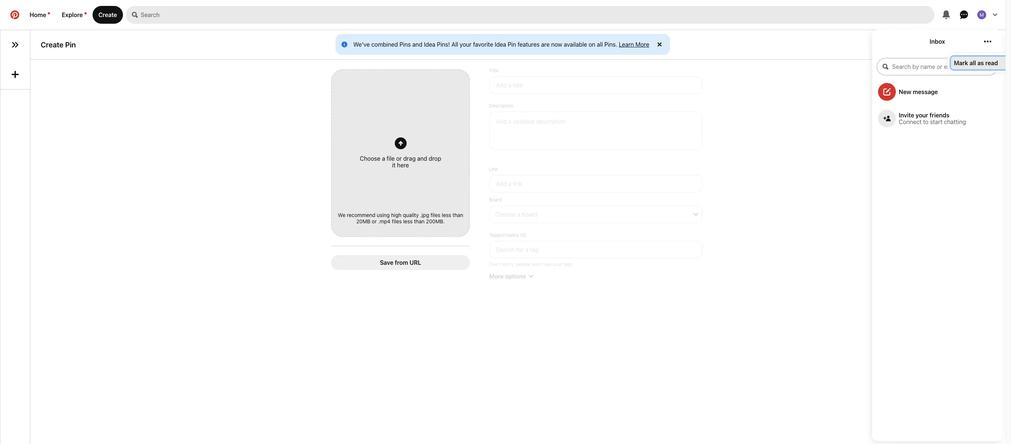 Task type: locate. For each thing, give the bounding box(es) containing it.
info image
[[342, 41, 347, 47]]

tagged
[[489, 232, 505, 238]]

idea right favorite
[[495, 41, 506, 48]]

all left as
[[970, 60, 976, 66]]

create inside create "link"
[[98, 11, 117, 18]]

and
[[413, 41, 423, 48]]

create pin
[[41, 40, 76, 49]]

pin down explore
[[65, 40, 76, 49]]

on
[[589, 41, 596, 48]]

0 vertical spatial more
[[636, 41, 650, 48]]

1 idea from the left
[[424, 41, 436, 48]]

more right learn
[[636, 41, 650, 48]]

all
[[597, 41, 603, 48], [970, 60, 976, 66]]

1 horizontal spatial more
[[636, 41, 650, 48]]

create down notifications icon
[[41, 40, 64, 49]]

we've combined pins and idea pins! all your favorite idea pin features are now available on all pins. learn more
[[353, 41, 650, 48]]

worry,
[[502, 261, 515, 267]]

1 vertical spatial create
[[41, 40, 64, 49]]

from
[[395, 259, 408, 266]]

learn more link
[[619, 41, 650, 48]]

create for create pin
[[41, 40, 64, 49]]

more down don't
[[489, 273, 504, 280]]

0 horizontal spatial idea
[[424, 41, 436, 48]]

more options
[[489, 273, 526, 280]]

new message button
[[873, 80, 1003, 104]]

(0)
[[520, 232, 526, 238]]

your right 'invite'
[[916, 112, 929, 119]]

Tagged topics (0) text field
[[489, 241, 703, 258]]

create inside create pin main content
[[41, 40, 64, 49]]

all right on
[[597, 41, 603, 48]]

connect
[[899, 119, 922, 125]]

1 horizontal spatial create
[[98, 11, 117, 18]]

1 horizontal spatial idea
[[495, 41, 506, 48]]

mark
[[954, 60, 969, 66]]

2 horizontal spatial your
[[916, 112, 929, 119]]

tagged topics (0)
[[489, 232, 526, 238]]

idea
[[424, 41, 436, 48], [495, 41, 506, 48]]

1 horizontal spatial your
[[553, 261, 562, 267]]

idea right the and
[[424, 41, 436, 48]]

friends
[[930, 112, 950, 119]]

don't
[[489, 261, 501, 267]]

1 horizontal spatial pin
[[508, 41, 516, 48]]

tags
[[564, 261, 573, 267]]

1 vertical spatial your
[[916, 112, 929, 119]]

1 vertical spatial all
[[970, 60, 976, 66]]

pin
[[65, 40, 76, 49], [508, 41, 516, 48]]

choose
[[495, 211, 516, 218]]

create
[[98, 11, 117, 18], [41, 40, 64, 49]]

features
[[518, 41, 540, 48]]

topics
[[506, 232, 519, 238]]

mark all as read menu item
[[951, 57, 1012, 69]]

1 horizontal spatial all
[[970, 60, 976, 66]]

more
[[636, 41, 650, 48], [489, 273, 504, 280]]

create right notifications image
[[98, 11, 117, 18]]

0 horizontal spatial create
[[41, 40, 64, 49]]

Link url field
[[489, 175, 703, 193]]

new
[[899, 89, 912, 95]]

choose a board button
[[489, 206, 703, 223]]

options
[[505, 273, 526, 280]]

invite
[[899, 112, 915, 119]]

pin left features
[[508, 41, 516, 48]]

link
[[489, 166, 498, 172]]

save from url
[[380, 259, 421, 266]]

0 vertical spatial create
[[98, 11, 117, 18]]

compose new message image
[[884, 88, 891, 96]]

your
[[460, 41, 472, 48], [916, 112, 929, 119], [553, 261, 562, 267]]

search icon image
[[132, 12, 138, 18]]

invite your friends image
[[884, 115, 891, 122]]

inbox
[[930, 38, 945, 45]]

combined
[[371, 41, 398, 48]]

0 horizontal spatial more
[[489, 273, 504, 280]]

a
[[517, 211, 521, 218]]

people
[[516, 261, 530, 267]]

your right see
[[553, 261, 562, 267]]

0 horizontal spatial all
[[597, 41, 603, 48]]

read
[[986, 60, 998, 66]]

2 idea from the left
[[495, 41, 506, 48]]

your right all on the left of page
[[460, 41, 472, 48]]

0 horizontal spatial your
[[460, 41, 472, 48]]

Title text field
[[489, 76, 703, 94]]



Task type: describe. For each thing, give the bounding box(es) containing it.
pins.
[[605, 41, 618, 48]]

as
[[978, 60, 984, 66]]

board
[[489, 197, 502, 203]]

create pin main content
[[0, 0, 1012, 444]]

all
[[452, 41, 458, 48]]

0 vertical spatial your
[[460, 41, 472, 48]]

home
[[30, 11, 46, 18]]

to
[[924, 119, 929, 125]]

your inside "invite your friends connect to start chatting"
[[916, 112, 929, 119]]

choose a board
[[495, 211, 538, 218]]

choose a board image
[[694, 212, 698, 217]]

save from url button
[[331, 255, 470, 270]]

Search text field
[[141, 6, 935, 24]]

notifications image
[[48, 12, 50, 14]]

home link
[[24, 6, 56, 24]]

chatting
[[944, 119, 966, 125]]

2 vertical spatial your
[[553, 261, 562, 267]]

see
[[544, 261, 552, 267]]

create link
[[92, 6, 123, 24]]

notifications image
[[84, 12, 87, 14]]

title
[[489, 68, 499, 73]]

1 vertical spatial more
[[489, 273, 504, 280]]

Contacts Search Field search field
[[877, 58, 999, 76]]

all inside menu item
[[970, 60, 976, 66]]

explore link
[[56, 6, 92, 24]]

0 vertical spatial all
[[597, 41, 603, 48]]

maria williams image
[[978, 10, 987, 19]]

message
[[913, 89, 938, 95]]

mark all as read
[[954, 60, 998, 66]]

are
[[541, 41, 550, 48]]

pins
[[400, 41, 411, 48]]

available
[[564, 41, 587, 48]]

0 horizontal spatial pin
[[65, 40, 76, 49]]

more options arrow icon image
[[529, 274, 534, 279]]

url
[[410, 259, 421, 266]]

now
[[551, 41, 563, 48]]

save
[[380, 259, 394, 266]]

explore
[[62, 11, 83, 18]]

we've
[[353, 41, 370, 48]]

board
[[522, 211, 538, 218]]

pins!
[[437, 41, 450, 48]]

won't
[[532, 261, 543, 267]]

learn
[[619, 41, 634, 48]]

don't worry, people won't see your tags
[[489, 261, 573, 267]]

create for create
[[98, 11, 117, 18]]

more options button
[[488, 273, 704, 280]]

invite your friends connect to start chatting
[[899, 112, 966, 125]]

new message
[[899, 89, 938, 95]]

favorite
[[473, 41, 493, 48]]

start
[[930, 119, 943, 125]]

description
[[489, 103, 513, 108]]



Task type: vqa. For each thing, say whether or not it's contained in the screenshot.
Create Create
yes



